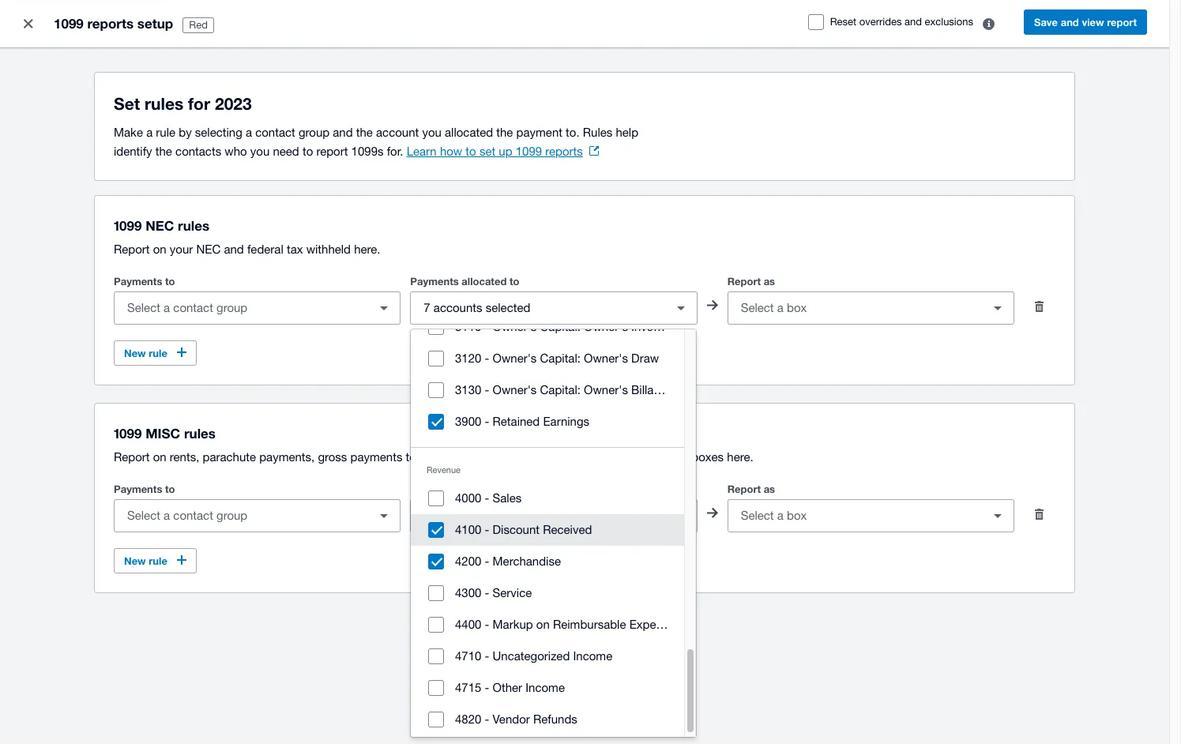 Task type: locate. For each thing, give the bounding box(es) containing it.
new rule button for misc
[[114, 548, 197, 574]]

and right group
[[333, 126, 353, 139]]

1 vertical spatial here.
[[727, 450, 754, 464]]

0 vertical spatial report
[[1107, 16, 1137, 28]]

1 report as field from the top
[[728, 293, 982, 323]]

0 vertical spatial as
[[764, 275, 775, 288]]

payments
[[114, 275, 162, 288], [410, 275, 459, 288], [114, 483, 162, 495], [410, 483, 459, 495]]

payments for expand list 'icon'
[[410, 275, 459, 288]]

view
[[1082, 16, 1104, 28]]

as for 1099 misc rules
[[764, 483, 775, 495]]

0 vertical spatial on
[[153, 243, 166, 256]]

reimbursable
[[553, 618, 626, 631]]

the up up
[[497, 126, 513, 139]]

1099s
[[351, 145, 384, 158]]

account
[[376, 126, 419, 139]]

capital: inside button
[[540, 320, 581, 333]]

0 vertical spatial expand list of contact groups image
[[369, 292, 400, 324]]

0 vertical spatial new
[[124, 347, 146, 360]]

allocated up 3110
[[462, 275, 507, 288]]

- for 4200
[[485, 555, 489, 568]]

0 vertical spatial here.
[[354, 243, 381, 256]]

payments allocated to for 1099 misc rules
[[410, 483, 520, 495]]

new
[[124, 347, 146, 360], [124, 555, 146, 567]]

0 horizontal spatial a
[[146, 126, 153, 139]]

0 vertical spatial new rule button
[[114, 341, 197, 366]]

1 horizontal spatial nec
[[196, 243, 221, 256]]

5 - from the top
[[485, 492, 489, 505]]

here. right withheld
[[354, 243, 381, 256]]

4710 - uncategorized income
[[455, 650, 613, 663]]

- for 3900
[[485, 415, 489, 428]]

expand list of contact groups image for 1099 misc rules
[[369, 500, 400, 532]]

2 a from the left
[[246, 126, 252, 139]]

on
[[153, 243, 166, 256], [153, 450, 166, 464], [536, 618, 550, 631]]

1 payments allocated to field from the top
[[411, 293, 665, 323]]

capital: up 3130 - owner's capital: owner's billable time button
[[540, 352, 581, 365]]

1 horizontal spatial report
[[1107, 16, 1137, 28]]

2 vertical spatial rule
[[149, 555, 167, 567]]

payments to field down report on your nec and federal tax withheld here.
[[115, 293, 369, 323]]

- right '4300'
[[485, 586, 489, 600]]

payments allocated to down revenue
[[410, 483, 520, 495]]

2 report as from the top
[[728, 483, 775, 495]]

0 vertical spatial payments to field
[[115, 293, 369, 323]]

on right markup
[[536, 618, 550, 631]]

2 payments to from the top
[[114, 483, 175, 495]]

allocated
[[445, 126, 493, 139], [462, 275, 507, 288], [462, 483, 507, 495]]

4100 - discount received
[[455, 523, 592, 537]]

capital:
[[540, 320, 581, 333], [540, 352, 581, 365], [540, 383, 581, 397]]

reports down to.
[[545, 145, 583, 158]]

by
[[179, 126, 192, 139]]

on down misc
[[153, 450, 166, 464]]

1099 for 1099 nec rules
[[114, 217, 142, 234]]

retained
[[493, 415, 540, 428]]

nec up your
[[146, 217, 174, 234]]

1 expand list of contact groups image from the top
[[369, 292, 400, 324]]

2 vertical spatial allocated
[[462, 483, 507, 495]]

0 horizontal spatial income
[[526, 681, 565, 695]]

rules up your
[[178, 217, 209, 234]]

payments down misc
[[114, 483, 162, 495]]

2 new rule button from the top
[[114, 548, 197, 574]]

1 vertical spatial tax
[[567, 450, 583, 464]]

- right 3110
[[485, 320, 489, 333]]

2 payments allocated to from the top
[[410, 483, 520, 495]]

1 payments allocated to from the top
[[410, 275, 520, 288]]

4715 - other income button
[[411, 673, 685, 704]]

- right 3900
[[485, 415, 489, 428]]

1 vertical spatial new
[[124, 555, 146, 567]]

to left an
[[406, 450, 416, 464]]

nec right your
[[196, 243, 221, 256]]

1 vertical spatial report
[[316, 145, 348, 158]]

0 vertical spatial rules
[[145, 94, 184, 114]]

1 horizontal spatial income
[[573, 650, 613, 663]]

- right 4820
[[485, 713, 489, 726]]

payments allocated to for 1099 nec rules
[[410, 275, 520, 288]]

- for 4000
[[485, 492, 489, 505]]

draw
[[631, 352, 659, 365]]

rules for misc
[[184, 425, 216, 442]]

payments allocated to
[[410, 275, 520, 288], [410, 483, 520, 495]]

1099 left misc
[[114, 425, 142, 442]]

0 horizontal spatial federal
[[247, 243, 284, 256]]

report as
[[728, 275, 775, 288], [728, 483, 775, 495]]

- right 3130
[[485, 383, 489, 397]]

- right 4715
[[485, 681, 489, 695]]

rules left for
[[145, 94, 184, 114]]

1 vertical spatial rule
[[149, 347, 167, 360]]

capital: down 3120 - owner's capital: owner's draw on the top of the page
[[540, 383, 581, 397]]

2 - from the top
[[485, 352, 489, 365]]

1 new rule button from the top
[[114, 341, 197, 366]]

payments to down your
[[114, 275, 175, 288]]

2 vertical spatial on
[[536, 618, 550, 631]]

1 vertical spatial report as
[[728, 483, 775, 495]]

federal left withheld
[[247, 243, 284, 256]]

1 as from the top
[[764, 275, 775, 288]]

11 - from the top
[[485, 681, 489, 695]]

1 report as from the top
[[728, 275, 775, 288]]

0 vertical spatial nec
[[146, 217, 174, 234]]

a up who
[[246, 126, 252, 139]]

capital: for investment
[[540, 320, 581, 333]]

here.
[[354, 243, 381, 256], [727, 450, 754, 464]]

group
[[411, 311, 699, 737]]

set
[[480, 145, 496, 158]]

3130 - owner's capital: owner's billable time button
[[411, 375, 699, 406]]

1 vertical spatial new rule
[[124, 555, 167, 567]]

1 vertical spatial payments to
[[114, 483, 175, 495]]

8 - from the top
[[485, 586, 489, 600]]

1 vertical spatial allocated
[[462, 275, 507, 288]]

10 - from the top
[[485, 650, 489, 663]]

new rule
[[124, 347, 167, 360], [124, 555, 167, 567]]

0 vertical spatial reports
[[87, 15, 134, 32]]

2 expand list of contact groups image from the top
[[369, 500, 400, 532]]

payments to field for 1099 misc rules
[[115, 501, 369, 531]]

and left view
[[1061, 16, 1079, 28]]

setup
[[137, 15, 173, 32]]

4100
[[455, 523, 482, 537]]

1099 misc rules
[[114, 425, 216, 442]]

you
[[422, 126, 442, 139], [250, 145, 270, 158]]

1 vertical spatial income
[[526, 681, 565, 695]]

capital: for draw
[[540, 352, 581, 365]]

4000
[[455, 492, 482, 505]]

a
[[146, 126, 153, 139], [246, 126, 252, 139]]

rents,
[[170, 450, 199, 464]]

the
[[356, 126, 373, 139], [497, 126, 513, 139], [156, 145, 172, 158]]

a right make
[[146, 126, 153, 139]]

2 new from the top
[[124, 555, 146, 567]]

0 vertical spatial payments allocated to
[[410, 275, 520, 288]]

payments to down rents,
[[114, 483, 175, 495]]

2 vertical spatial capital:
[[540, 383, 581, 397]]

report as for 1099 nec rules
[[728, 275, 775, 288]]

2 payments allocated to field from the top
[[411, 501, 665, 531]]

1 horizontal spatial here.
[[727, 450, 754, 464]]

1 capital: from the top
[[540, 320, 581, 333]]

owner's left investment
[[584, 320, 628, 333]]

to up discount
[[510, 483, 520, 495]]

1 vertical spatial payments allocated to
[[410, 483, 520, 495]]

to up '3110 - owner's capital: owner's investment' button
[[510, 275, 520, 288]]

report down group
[[316, 145, 348, 158]]

capital: up 3120 - owner's capital: owner's draw on the top of the page
[[540, 320, 581, 333]]

here. right "boxes"
[[727, 450, 754, 464]]

payments to field down parachute
[[115, 501, 369, 531]]

1 payments to from the top
[[114, 275, 175, 288]]

4 - from the top
[[485, 415, 489, 428]]

to inside make a rule by selecting a contact group and the account you allocated the payment to. rules help identify the contacts who you need to report 1099s for.
[[303, 145, 313, 158]]

2 payments to field from the top
[[115, 501, 369, 531]]

2 vertical spatial rules
[[184, 425, 216, 442]]

- right 4200
[[485, 555, 489, 568]]

1 payments to field from the top
[[115, 293, 369, 323]]

discount
[[493, 523, 540, 537]]

0 horizontal spatial reports
[[87, 15, 134, 32]]

you right who
[[250, 145, 270, 158]]

expand list of contact groups image
[[369, 292, 400, 324], [369, 500, 400, 532]]

0 vertical spatial rule
[[156, 126, 176, 139]]

3110 - owner's capital: owner's investment button
[[411, 311, 690, 343]]

to left set
[[466, 145, 476, 158]]

- for 4710
[[485, 650, 489, 663]]

- right 4100
[[485, 523, 489, 537]]

report as field for 1099 misc rules
[[728, 501, 982, 531]]

report
[[1107, 16, 1137, 28], [316, 145, 348, 158]]

to down rents,
[[165, 483, 175, 495]]

rules up rents,
[[184, 425, 216, 442]]

payments up 3110
[[410, 275, 459, 288]]

Payments allocated to field
[[411, 293, 665, 323], [411, 501, 665, 531]]

1 vertical spatial expand list of contact groups image
[[369, 500, 400, 532]]

group containing 3110 - owner's capital: owner's investment
[[411, 311, 699, 737]]

- for 4820
[[485, 713, 489, 726]]

and
[[905, 16, 922, 28], [1061, 16, 1079, 28], [333, 126, 353, 139], [224, 243, 244, 256], [638, 450, 658, 464]]

allocated up how
[[445, 126, 493, 139]]

1 vertical spatial on
[[153, 450, 166, 464]]

rule inside make a rule by selecting a contact group and the account you allocated the payment to. rules help identify the contacts who you need to report 1099s for.
[[156, 126, 176, 139]]

1 vertical spatial federal
[[485, 450, 522, 464]]

new rule for misc
[[124, 555, 167, 567]]

payments
[[351, 450, 403, 464]]

0 vertical spatial allocated
[[445, 126, 493, 139]]

9 - from the top
[[485, 618, 489, 631]]

owner's left draw
[[584, 352, 628, 365]]

reports left "setup"
[[87, 15, 134, 32]]

rule
[[156, 126, 176, 139], [149, 347, 167, 360], [149, 555, 167, 567]]

0 vertical spatial capital:
[[540, 320, 581, 333]]

0 vertical spatial report as field
[[728, 293, 982, 323]]

federal down retained
[[485, 450, 522, 464]]

federal
[[247, 243, 284, 256], [485, 450, 522, 464]]

2 report as field from the top
[[728, 501, 982, 531]]

income
[[573, 650, 613, 663], [526, 681, 565, 695]]

income down reimbursable
[[573, 650, 613, 663]]

1 vertical spatial nec
[[196, 243, 221, 256]]

0 horizontal spatial here.
[[354, 243, 381, 256]]

3 capital: from the top
[[540, 383, 581, 397]]

- for 4400
[[485, 618, 489, 631]]

and left other
[[638, 450, 658, 464]]

0 vertical spatial income
[[573, 650, 613, 663]]

1 horizontal spatial reports
[[545, 145, 583, 158]]

to
[[303, 145, 313, 158], [466, 145, 476, 158], [165, 275, 175, 288], [510, 275, 520, 288], [406, 450, 416, 464], [165, 483, 175, 495], [510, 483, 520, 495]]

0 vertical spatial report as
[[728, 275, 775, 288]]

1 vertical spatial capital:
[[540, 352, 581, 365]]

0 horizontal spatial tax
[[287, 243, 303, 256]]

6 - from the top
[[485, 523, 489, 537]]

- right 4000 at the left
[[485, 492, 489, 505]]

4715 - other income
[[455, 681, 565, 695]]

payments to
[[114, 275, 175, 288], [114, 483, 175, 495]]

3130 - owner's capital: owner's billable time
[[455, 383, 699, 397]]

identify
[[114, 145, 152, 158]]

0 vertical spatial new rule
[[124, 347, 167, 360]]

1 new rule from the top
[[124, 347, 167, 360]]

you up learn
[[422, 126, 442, 139]]

expand list image
[[665, 292, 697, 324]]

2 new rule from the top
[[124, 555, 167, 567]]

on for nec
[[153, 243, 166, 256]]

new rule button
[[114, 341, 197, 366], [114, 548, 197, 574]]

tax right income
[[567, 450, 583, 464]]

rules for nec
[[178, 217, 209, 234]]

income down 4710 - uncategorized income button
[[526, 681, 565, 695]]

1099 down 'identify'
[[114, 217, 142, 234]]

4100 - discount received button
[[411, 514, 685, 546]]

the right 'identify'
[[156, 145, 172, 158]]

payments to for nec
[[114, 275, 175, 288]]

1 new from the top
[[124, 347, 146, 360]]

1 horizontal spatial you
[[422, 126, 442, 139]]

0 horizontal spatial you
[[250, 145, 270, 158]]

allocated down attorney,
[[462, 483, 507, 495]]

clear overrides and exclusions image
[[974, 8, 1005, 40]]

1 vertical spatial rules
[[178, 217, 209, 234]]

1 horizontal spatial tax
[[567, 450, 583, 464]]

1 horizontal spatial federal
[[485, 450, 522, 464]]

1 - from the top
[[485, 320, 489, 333]]

expand list of boxes image
[[982, 500, 1014, 532]]

1099 down the 'payment'
[[516, 145, 542, 158]]

1 vertical spatial as
[[764, 483, 775, 495]]

7 - from the top
[[485, 555, 489, 568]]

4000 - sales button
[[411, 483, 685, 514]]

overrides
[[860, 16, 902, 28]]

make a rule by selecting a contact group and the account you allocated the payment to. rules help identify the contacts who you need to report 1099s for.
[[114, 126, 639, 158]]

save
[[1034, 16, 1058, 28]]

1 vertical spatial report as field
[[728, 501, 982, 531]]

1 vertical spatial new rule button
[[114, 548, 197, 574]]

12 - from the top
[[485, 713, 489, 726]]

the up 1099s
[[356, 126, 373, 139]]

0 vertical spatial payments to
[[114, 275, 175, 288]]

0 vertical spatial tax
[[287, 243, 303, 256]]

expand list of contact groups image for 1099 nec rules
[[369, 292, 400, 324]]

1 vertical spatial payments allocated to field
[[411, 501, 665, 531]]

0 vertical spatial payments allocated to field
[[411, 293, 665, 323]]

Payments to field
[[115, 293, 369, 323], [115, 501, 369, 531]]

- right 4400
[[485, 618, 489, 631]]

1 horizontal spatial the
[[356, 126, 373, 139]]

4715
[[455, 681, 482, 695]]

income
[[525, 450, 564, 464]]

merchandise
[[493, 555, 561, 568]]

1 horizontal spatial a
[[246, 126, 252, 139]]

2023
[[215, 94, 252, 114]]

who
[[225, 145, 247, 158]]

3130
[[455, 383, 482, 397]]

contact
[[255, 126, 295, 139]]

payments allocated to up 3110
[[410, 275, 520, 288]]

save and view report button
[[1024, 9, 1147, 35]]

report on your nec and federal tax withheld here.
[[114, 243, 381, 256]]

payments to for misc
[[114, 483, 175, 495]]

rule for misc
[[149, 555, 167, 567]]

- right the 3120
[[485, 352, 489, 365]]

Report as field
[[728, 293, 982, 323], [728, 501, 982, 531]]

2 capital: from the top
[[540, 352, 581, 365]]

close rules image
[[13, 8, 44, 40]]

gross
[[318, 450, 347, 464]]

vendor
[[493, 713, 530, 726]]

1 vertical spatial payments to field
[[115, 501, 369, 531]]

- for 3110
[[485, 320, 489, 333]]

owner's right the 3120
[[493, 352, 537, 365]]

report right view
[[1107, 16, 1137, 28]]

tax left withheld
[[287, 243, 303, 256]]

1099 right close rules icon
[[54, 15, 84, 32]]

on left your
[[153, 243, 166, 256]]

save and view report
[[1034, 16, 1137, 28]]

3 - from the top
[[485, 383, 489, 397]]

- right 4710
[[485, 650, 489, 663]]

to down group
[[303, 145, 313, 158]]

2 as from the top
[[764, 483, 775, 495]]

0 horizontal spatial report
[[316, 145, 348, 158]]

3900 - retained earnings button
[[411, 406, 685, 438]]

nec
[[146, 217, 174, 234], [196, 243, 221, 256]]

payments down 1099 nec rules
[[114, 275, 162, 288]]

1099 reports setup
[[54, 15, 173, 32]]



Task type: describe. For each thing, give the bounding box(es) containing it.
other
[[661, 450, 688, 464]]

0 horizontal spatial the
[[156, 145, 172, 158]]

income for 4715 - other income
[[526, 681, 565, 695]]

3110
[[455, 320, 482, 333]]

4300
[[455, 586, 482, 600]]

2 horizontal spatial the
[[497, 126, 513, 139]]

4820 - vendor refunds button
[[411, 704, 685, 736]]

new for nec
[[124, 347, 146, 360]]

an
[[420, 450, 433, 464]]

payments for 1099 misc rules's expand list of contact groups icon
[[114, 483, 162, 495]]

other
[[493, 681, 522, 695]]

3120 - owner's capital: owner's draw button
[[411, 343, 685, 375]]

0 horizontal spatial nec
[[146, 217, 174, 234]]

to.
[[566, 126, 580, 139]]

3900 - retained earnings
[[455, 415, 590, 428]]

and inside button
[[1061, 16, 1079, 28]]

payments allocated to field for 1099 misc rules
[[411, 501, 665, 531]]

3120
[[455, 352, 482, 365]]

1099 for 1099 reports setup
[[54, 15, 84, 32]]

make
[[114, 126, 143, 139]]

group
[[299, 126, 330, 139]]

revenue
[[427, 465, 461, 475]]

1 a from the left
[[146, 126, 153, 139]]

4710 - uncategorized income button
[[411, 641, 685, 673]]

owner's left billable
[[584, 383, 628, 397]]

payments down revenue
[[410, 483, 459, 495]]

as for 1099 nec rules
[[764, 275, 775, 288]]

learn
[[407, 145, 437, 158]]

4400
[[455, 618, 482, 631]]

payments,
[[259, 450, 315, 464]]

delete the empty rule image
[[1024, 499, 1056, 530]]

expand list of boxes image
[[982, 292, 1014, 324]]

0 vertical spatial you
[[422, 126, 442, 139]]

4820
[[455, 713, 482, 726]]

payments to field for 1099 nec rules
[[115, 293, 369, 323]]

- for 4715
[[485, 681, 489, 695]]

to down your
[[165, 275, 175, 288]]

parachute
[[203, 450, 256, 464]]

rules
[[583, 126, 613, 139]]

withheld
[[306, 243, 351, 256]]

set rules for 2023
[[114, 94, 252, 114]]

1099 for 1099 misc rules
[[114, 425, 142, 442]]

up
[[499, 145, 513, 158]]

owner's up 3120 - owner's capital: owner's draw button
[[493, 320, 537, 333]]

1 vertical spatial reports
[[545, 145, 583, 158]]

payments allocated to field for 1099 nec rules
[[411, 293, 665, 323]]

- for 3120
[[485, 352, 489, 365]]

report as field for 1099 nec rules
[[728, 293, 982, 323]]

4200 - merchandise button
[[411, 546, 685, 578]]

investment
[[631, 320, 690, 333]]

contacts
[[175, 145, 221, 158]]

payments for 1099 nec rules's expand list of contact groups icon
[[114, 275, 162, 288]]

delete the incomplete rule for payments allocated to 5000 - cost of goods sold, 5300 - subcontractors, 6000 - advertising, 1400 - inventory asset, 3900 - retained earnings, 4100 - discount received and 4200 - merchandise image
[[1024, 291, 1056, 322]]

billable
[[631, 383, 670, 397]]

3120 - owner's capital: owner's draw
[[455, 352, 659, 365]]

on for misc
[[153, 450, 166, 464]]

capital: for billable
[[540, 383, 581, 397]]

set
[[114, 94, 140, 114]]

1 vertical spatial you
[[250, 145, 270, 158]]

and inside make a rule by selecting a contact group and the account you allocated the payment to. rules help identify the contacts who you need to report 1099s for.
[[333, 126, 353, 139]]

withheld,
[[587, 450, 634, 464]]

boxes
[[692, 450, 724, 464]]

received
[[543, 523, 592, 537]]

4200
[[455, 555, 482, 568]]

rule for nec
[[149, 347, 167, 360]]

3900
[[455, 415, 482, 428]]

4820 - vendor refunds
[[455, 713, 578, 726]]

reset overrides and exclusions
[[830, 16, 974, 28]]

4300 - service
[[455, 586, 532, 600]]

earnings
[[543, 415, 590, 428]]

4710
[[455, 650, 482, 663]]

attorney,
[[436, 450, 482, 464]]

new for misc
[[124, 555, 146, 567]]

expenses
[[630, 618, 681, 631]]

0 vertical spatial federal
[[247, 243, 284, 256]]

report inside make a rule by selecting a contact group and the account you allocated the payment to. rules help identify the contacts who you need to report 1099s for.
[[316, 145, 348, 158]]

new rule button for nec
[[114, 341, 197, 366]]

for
[[188, 94, 210, 114]]

income for 4710 - uncategorized income
[[573, 650, 613, 663]]

selecting
[[195, 126, 242, 139]]

your
[[170, 243, 193, 256]]

- for 4300
[[485, 586, 489, 600]]

sales
[[493, 492, 522, 505]]

how
[[440, 145, 462, 158]]

owner's up retained
[[493, 383, 537, 397]]

and right your
[[224, 243, 244, 256]]

payment
[[516, 126, 563, 139]]

report inside button
[[1107, 16, 1137, 28]]

4000 - sales
[[455, 492, 522, 505]]

4400 - markup on reimbursable expenses button
[[411, 609, 685, 641]]

- for 4100
[[485, 523, 489, 537]]

- for 3130
[[485, 383, 489, 397]]

red
[[189, 19, 208, 31]]

allocated inside make a rule by selecting a contact group and the account you allocated the payment to. rules help identify the contacts who you need to report 1099s for.
[[445, 126, 493, 139]]

refunds
[[533, 713, 578, 726]]

learn how to set up 1099 reports link
[[407, 145, 599, 158]]

markup
[[493, 618, 533, 631]]

time
[[673, 383, 699, 397]]

uncategorized
[[493, 650, 570, 663]]

on inside 4400 - markup on reimbursable expenses button
[[536, 618, 550, 631]]

need
[[273, 145, 299, 158]]

4400 - markup on reimbursable expenses
[[455, 618, 681, 631]]

allocated for 1099 misc rules
[[462, 483, 507, 495]]

4200 - merchandise
[[455, 555, 561, 568]]

exclusions
[[925, 16, 974, 28]]

report as for 1099 misc rules
[[728, 483, 775, 495]]

for.
[[387, 145, 403, 158]]

reset
[[830, 16, 857, 28]]

help
[[616, 126, 639, 139]]

new rule for nec
[[124, 347, 167, 360]]

and right overrides
[[905, 16, 922, 28]]

allocated for 1099 nec rules
[[462, 275, 507, 288]]

misc
[[146, 425, 180, 442]]



Task type: vqa. For each thing, say whether or not it's contained in the screenshot.
Search for a contact field at the top of the page
no



